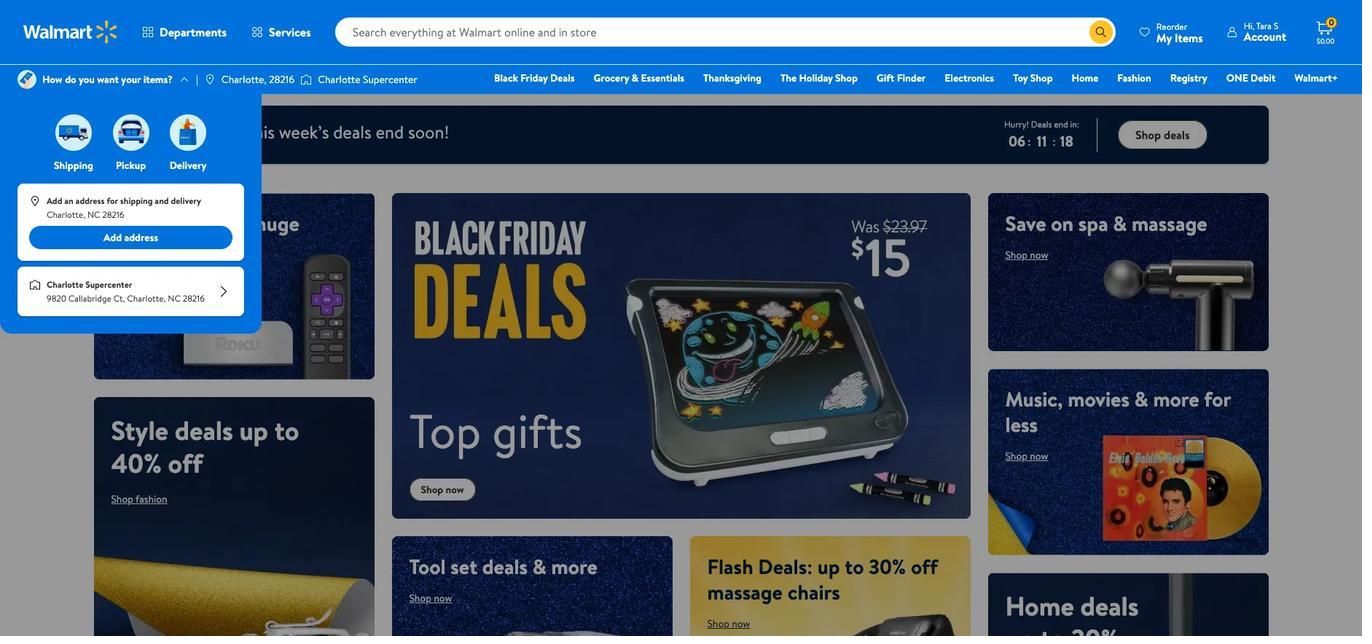 Task type: locate. For each thing, give the bounding box(es) containing it.
0 horizontal spatial charlotte,
[[47, 209, 85, 221]]

1 vertical spatial 28216
[[102, 209, 124, 221]]

address down add an address for shipping and delivery charlotte, nc 28216
[[124, 230, 158, 245]]

deals for style deals up to 40% off
[[175, 413, 233, 449]]

shop up 'ct,'
[[111, 273, 133, 288]]

off inside flash deals: up to 30% off massage chairs
[[911, 552, 938, 581]]

1 vertical spatial charlotte,
[[47, 209, 85, 221]]

address right an at the left of page
[[76, 195, 105, 207]]

0 horizontal spatial deals
[[550, 71, 575, 85]]

2 horizontal spatial  image
[[300, 72, 312, 87]]

holiday
[[799, 71, 833, 85]]

charlotte, inside charlotte supercenter 9820 callabridge ct, charlotte, nc 28216
[[127, 292, 166, 305]]

1 vertical spatial for
[[1204, 385, 1231, 413]]

more inside music, movies & more for less
[[1153, 385, 1199, 413]]

deals for shop deals
[[1164, 127, 1190, 143]]

deals:
[[758, 552, 813, 581]]

end left soon!
[[376, 120, 404, 144]]

gifts,
[[204, 209, 250, 238]]

charlotte for charlotte supercenter
[[318, 72, 361, 87]]

shop now link
[[1006, 248, 1048, 262], [111, 273, 154, 288], [1006, 449, 1048, 463], [409, 478, 476, 501], [409, 591, 452, 605], [707, 616, 750, 631]]

toy shop link
[[1007, 70, 1060, 86]]

fashion
[[136, 492, 167, 507]]

up inside flash deals: up to 30% off massage chairs
[[818, 552, 840, 581]]

shop now link up 'ct,'
[[111, 273, 154, 288]]

charlotte up 9820
[[47, 279, 83, 291]]

charlotte, right 'ct,'
[[127, 292, 166, 305]]

deals inside home deals up to 30
[[1081, 588, 1139, 624]]

end inside hurry! deals end in: 06 : 11 : 18
[[1054, 118, 1068, 130]]

the holiday shop link
[[774, 70, 864, 86]]

supercenter
[[363, 72, 417, 87], [85, 279, 132, 291]]

0 vertical spatial for
[[107, 195, 118, 207]]

charlotte, inside add an address for shipping and delivery charlotte, nc 28216
[[47, 209, 85, 221]]

0 vertical spatial address
[[76, 195, 105, 207]]

 image
[[17, 70, 36, 89], [300, 72, 312, 87], [204, 74, 216, 85]]

1 vertical spatial address
[[124, 230, 158, 245]]

add left an at the left of page
[[47, 195, 62, 207]]

end left in:
[[1054, 118, 1068, 130]]

charlotte inside charlotte supercenter 9820 callabridge ct, charlotte, nc 28216
[[47, 279, 83, 291]]

shop for flash deals: up to 30% off massage chairs
[[707, 616, 730, 631]]

shop for music, movies & more for less
[[1006, 449, 1028, 463]]

1 vertical spatial up
[[818, 552, 840, 581]]

0 vertical spatial off
[[168, 445, 203, 482]]

ct,
[[113, 292, 125, 305]]

to inside flash deals: up to 30% off massage chairs
[[845, 552, 864, 581]]

to for style deals up to 40% off
[[275, 413, 299, 449]]

1 vertical spatial massage
[[707, 578, 783, 606]]

shop now
[[1006, 248, 1048, 262], [111, 273, 154, 288], [1006, 449, 1048, 463], [421, 482, 464, 497], [409, 591, 452, 605], [707, 616, 750, 631]]

home deals up to 30
[[1006, 588, 1139, 636]]

now
[[1030, 248, 1048, 262], [136, 273, 154, 288], [1030, 449, 1048, 463], [446, 482, 464, 497], [434, 591, 452, 605], [732, 616, 750, 631]]

home link
[[1065, 70, 1105, 86]]

now for flash
[[732, 616, 750, 631]]

shop now down top
[[421, 482, 464, 497]]

now for top
[[446, 482, 464, 497]]

up for 40%
[[239, 413, 268, 449]]

shop down flash
[[707, 616, 730, 631]]

add inside add an address for shipping and delivery charlotte, nc 28216
[[47, 195, 62, 207]]

deals right friday
[[550, 71, 575, 85]]

massage
[[1132, 209, 1207, 238], [707, 578, 783, 606]]

0 vertical spatial supercenter
[[363, 72, 417, 87]]

up inside the "style deals up to 40% off"
[[239, 413, 268, 449]]

1 horizontal spatial more
[[1153, 385, 1199, 413]]

shop for high tech gifts, huge savings
[[111, 273, 133, 288]]

0 vertical spatial charlotte
[[318, 72, 361, 87]]

shipping button
[[52, 111, 95, 173]]

registry link
[[1164, 70, 1214, 86]]

shop now link for top gifts
[[409, 478, 476, 501]]

home for home
[[1072, 71, 1099, 85]]

add for add an address for shipping and delivery charlotte, nc 28216
[[47, 195, 62, 207]]

0 horizontal spatial charlotte
[[47, 279, 83, 291]]

&
[[632, 71, 639, 85], [1113, 209, 1127, 238], [1135, 385, 1149, 413], [533, 552, 547, 581]]

1 horizontal spatial :
[[1053, 133, 1056, 149]]

deals inside the "style deals up to 40% off"
[[175, 413, 233, 449]]

add down add an address for shipping and delivery charlotte, nc 28216
[[104, 230, 122, 245]]

1 horizontal spatial charlotte
[[318, 72, 361, 87]]

pickup button
[[110, 111, 152, 173]]

grocery & essentials
[[594, 71, 684, 85]]

home inside home deals up to 30
[[1006, 588, 1074, 624]]

shop now for high tech gifts, huge savings
[[111, 273, 154, 288]]

0 horizontal spatial for
[[107, 195, 118, 207]]

0 vertical spatial home
[[1072, 71, 1099, 85]]

 image for how do you want your items?
[[17, 70, 36, 89]]

1 horizontal spatial to
[[845, 552, 864, 581]]

now down less
[[1030, 449, 1048, 463]]

nc inside add an address for shipping and delivery charlotte, nc 28216
[[87, 209, 100, 221]]

shop down less
[[1006, 449, 1028, 463]]

to inside home deals up to 30
[[1041, 621, 1065, 636]]

more
[[1153, 385, 1199, 413], [551, 552, 598, 581]]

shop now for tool set deals & more
[[409, 591, 452, 605]]

2 horizontal spatial to
[[1041, 621, 1065, 636]]

charlotte, down an at the left of page
[[47, 209, 85, 221]]

add an address for shipping and delivery charlotte, nc 28216
[[47, 195, 201, 221]]

home
[[1072, 71, 1099, 85], [1006, 588, 1074, 624]]

shop now link for high tech gifts, huge savings
[[111, 273, 154, 288]]

2 horizontal spatial 28216
[[269, 72, 295, 87]]

shop now link down flash
[[707, 616, 750, 631]]

now down savings
[[136, 273, 154, 288]]

shop left fashion
[[111, 492, 133, 507]]

0 horizontal spatial address
[[76, 195, 105, 207]]

28216
[[269, 72, 295, 87], [102, 209, 124, 221], [183, 292, 205, 305]]

supercenter up soon!
[[363, 72, 417, 87]]

shop now link down save
[[1006, 248, 1048, 262]]

0 vertical spatial up
[[239, 413, 268, 449]]

shop now for music, movies & more for less
[[1006, 449, 1048, 463]]

1 horizontal spatial add
[[104, 230, 122, 245]]

shop now up 'ct,'
[[111, 273, 154, 288]]

1 vertical spatial supercenter
[[85, 279, 132, 291]]

0 horizontal spatial nc
[[87, 209, 100, 221]]

0 horizontal spatial up
[[239, 413, 268, 449]]

deals up 11
[[1031, 118, 1052, 130]]

end
[[1054, 118, 1068, 130], [376, 120, 404, 144]]

0 vertical spatial more
[[1153, 385, 1199, 413]]

charlotte, 28216
[[221, 72, 295, 87]]

0 horizontal spatial add
[[47, 195, 62, 207]]

0 vertical spatial to
[[275, 413, 299, 449]]

30%
[[869, 552, 906, 581]]

off right 40%
[[168, 445, 203, 482]]

0 vertical spatial nc
[[87, 209, 100, 221]]

now down top
[[446, 482, 464, 497]]

 image for pickup
[[113, 114, 149, 151]]

2 vertical spatial up
[[1006, 621, 1034, 636]]

add inside button
[[104, 230, 122, 245]]

charlotte,
[[221, 72, 267, 87], [47, 209, 85, 221], [127, 292, 166, 305]]

supercenter for charlotte supercenter 9820 callabridge ct, charlotte, nc 28216
[[85, 279, 132, 291]]

black
[[494, 71, 518, 85]]

shop right "toy"
[[1031, 71, 1053, 85]]

0 $0.00
[[1317, 16, 1335, 46]]

to inside the "style deals up to 40% off"
[[275, 413, 299, 449]]

shop now link down less
[[1006, 449, 1048, 463]]

 image inside delivery button
[[170, 114, 206, 151]]

0 horizontal spatial  image
[[17, 70, 36, 89]]

1 horizontal spatial nc
[[168, 292, 181, 305]]

0 vertical spatial 28216
[[269, 72, 295, 87]]

1 vertical spatial add
[[104, 230, 122, 245]]

Search search field
[[335, 17, 1116, 47]]

0 horizontal spatial off
[[168, 445, 203, 482]]

gift finder
[[877, 71, 926, 85]]

add address
[[104, 230, 158, 245]]

savings
[[111, 235, 176, 263]]

shop now down tool
[[409, 591, 452, 605]]

18
[[1060, 131, 1074, 151]]

on
[[1051, 209, 1074, 238]]

2 vertical spatial charlotte,
[[127, 292, 166, 305]]

shop now link down tool
[[409, 591, 452, 605]]

supercenter up 'ct,'
[[85, 279, 132, 291]]

: right 06
[[1028, 133, 1031, 149]]

shop inside button
[[1136, 127, 1161, 143]]

2 vertical spatial to
[[1041, 621, 1065, 636]]

shop now for flash deals: up to 30% off massage chairs
[[707, 616, 750, 631]]

charlotte up the this week's deals end soon!
[[318, 72, 361, 87]]

28216 down shipping
[[102, 209, 124, 221]]

my
[[1157, 30, 1172, 46]]

 image for delivery
[[170, 114, 206, 151]]

grocery
[[594, 71, 629, 85]]

nc left high at the top
[[87, 209, 100, 221]]

less
[[1006, 410, 1038, 438]]

callabridge
[[68, 292, 111, 305]]

shop for tool set deals & more
[[409, 591, 431, 605]]

: right 11
[[1053, 133, 1056, 149]]

1 horizontal spatial deals
[[1031, 118, 1052, 130]]

shop down tool
[[409, 591, 431, 605]]

charlotte for charlotte supercenter 9820 callabridge ct, charlotte, nc 28216
[[47, 279, 83, 291]]

now down tool
[[434, 591, 452, 605]]

shop
[[835, 71, 858, 85], [1031, 71, 1053, 85], [1136, 127, 1161, 143], [1006, 248, 1028, 262], [111, 273, 133, 288], [1006, 449, 1028, 463], [421, 482, 443, 497], [111, 492, 133, 507], [409, 591, 431, 605], [707, 616, 730, 631]]

 image for charlotte supercenter
[[300, 72, 312, 87]]

1 horizontal spatial for
[[1204, 385, 1231, 413]]

off inside the "style deals up to 40% off"
[[168, 445, 203, 482]]

shop now link for tool set deals & more
[[409, 591, 452, 605]]

1 vertical spatial deals
[[1031, 118, 1052, 130]]

charlotte supercenter
[[318, 72, 417, 87]]

now for music,
[[1030, 449, 1048, 463]]

top
[[409, 398, 481, 463]]

pickup
[[116, 158, 146, 173]]

1 horizontal spatial address
[[124, 230, 158, 245]]

0 horizontal spatial :
[[1028, 133, 1031, 149]]

shop down fashion link on the right top of page
[[1136, 127, 1161, 143]]

 image
[[55, 114, 92, 151], [113, 114, 149, 151], [170, 114, 206, 151], [29, 195, 41, 207], [29, 279, 41, 291]]

deals
[[550, 71, 575, 85], [1031, 118, 1052, 130]]

tool
[[409, 552, 446, 581]]

1 horizontal spatial off
[[911, 552, 938, 581]]

shop now down save
[[1006, 248, 1048, 262]]

charlotte, right the | at the left top
[[221, 72, 267, 87]]

0 horizontal spatial 28216
[[102, 209, 124, 221]]

walmart plus logo image
[[152, 122, 234, 148]]

0 vertical spatial add
[[47, 195, 62, 207]]

debit
[[1251, 71, 1276, 85]]

nc right 'ct,'
[[168, 292, 181, 305]]

 image inside shipping button
[[55, 114, 92, 151]]

home inside home link
[[1072, 71, 1099, 85]]

add
[[47, 195, 62, 207], [104, 230, 122, 245]]

the
[[781, 71, 797, 85]]

finder
[[897, 71, 926, 85]]

1 vertical spatial charlotte
[[47, 279, 83, 291]]

fashion
[[1118, 71, 1151, 85]]

1 vertical spatial more
[[551, 552, 598, 581]]

shop now link down top
[[409, 478, 476, 501]]

hurry!
[[1004, 118, 1029, 130]]

off right 30%
[[911, 552, 938, 581]]

0 horizontal spatial to
[[275, 413, 299, 449]]

2 horizontal spatial up
[[1006, 621, 1034, 636]]

& inside music, movies & more for less
[[1135, 385, 1149, 413]]

your
[[121, 72, 141, 87]]

supercenter inside charlotte supercenter 9820 callabridge ct, charlotte, nc 28216
[[85, 279, 132, 291]]

flash
[[707, 552, 753, 581]]

for inside music, movies & more for less
[[1204, 385, 1231, 413]]

home for home deals up to 30
[[1006, 588, 1074, 624]]

 image right charlotte, 28216
[[300, 72, 312, 87]]

shop for style deals up to 40% off
[[111, 492, 133, 507]]

shop down save
[[1006, 248, 1028, 262]]

2 vertical spatial 28216
[[183, 292, 205, 305]]

1 horizontal spatial massage
[[1132, 209, 1207, 238]]

now down save
[[1030, 248, 1048, 262]]

1 vertical spatial nc
[[168, 292, 181, 305]]

 image right the | at the left top
[[204, 74, 216, 85]]

shop down top
[[421, 482, 443, 497]]

now down flash
[[732, 616, 750, 631]]

want
[[97, 72, 119, 87]]

how do you want your items?
[[42, 72, 173, 87]]

soon!
[[408, 120, 449, 144]]

2 : from the left
[[1053, 133, 1056, 149]]

|
[[196, 72, 198, 87]]

address inside add address button
[[124, 230, 158, 245]]

off
[[168, 445, 203, 482], [911, 552, 938, 581]]

1 vertical spatial to
[[845, 552, 864, 581]]

0 horizontal spatial supercenter
[[85, 279, 132, 291]]

top gifts
[[409, 398, 583, 463]]

to for flash deals: up to 30% off massage chairs
[[845, 552, 864, 581]]

departments button
[[130, 15, 239, 50]]

1 horizontal spatial charlotte,
[[127, 292, 166, 305]]

28216 down high tech gifts, huge savings
[[183, 292, 205, 305]]

huge
[[255, 209, 299, 238]]

fashion link
[[1111, 70, 1158, 86]]

28216 down services dropdown button
[[269, 72, 295, 87]]

1 horizontal spatial end
[[1054, 118, 1068, 130]]

to
[[275, 413, 299, 449], [845, 552, 864, 581], [1041, 621, 1065, 636]]

1 horizontal spatial 28216
[[183, 292, 205, 305]]

0 vertical spatial charlotte,
[[221, 72, 267, 87]]

shop now down flash
[[707, 616, 750, 631]]

1 vertical spatial home
[[1006, 588, 1074, 624]]

shop now down less
[[1006, 449, 1048, 463]]

thanksgiving link
[[697, 70, 768, 86]]

 image inside pickup button
[[113, 114, 149, 151]]

supercenter for charlotte supercenter
[[363, 72, 417, 87]]

address
[[76, 195, 105, 207], [124, 230, 158, 245]]

0 horizontal spatial massage
[[707, 578, 783, 606]]

1 vertical spatial off
[[911, 552, 938, 581]]

1 horizontal spatial supercenter
[[363, 72, 417, 87]]

set
[[451, 552, 477, 581]]

 image left how
[[17, 70, 36, 89]]

1 horizontal spatial up
[[818, 552, 840, 581]]

deals inside button
[[1164, 127, 1190, 143]]

shipping
[[120, 195, 153, 207]]

an
[[64, 195, 73, 207]]

1 horizontal spatial  image
[[204, 74, 216, 85]]

and
[[155, 195, 169, 207]]



Task type: vqa. For each thing, say whether or not it's contained in the screenshot.
all for deals
no



Task type: describe. For each thing, give the bounding box(es) containing it.
2 horizontal spatial charlotte,
[[221, 72, 267, 87]]

1 : from the left
[[1028, 133, 1031, 149]]

shop now for save on spa & massage
[[1006, 248, 1048, 262]]

save on spa & massage
[[1006, 209, 1207, 238]]

nc inside charlotte supercenter 9820 callabridge ct, charlotte, nc 28216
[[168, 292, 181, 305]]

walmart+
[[1295, 71, 1338, 85]]

to for home deals up to 30
[[1041, 621, 1065, 636]]

hi,
[[1244, 20, 1255, 32]]

music,
[[1006, 385, 1063, 413]]

add for add address
[[104, 230, 122, 245]]

walmart image
[[23, 20, 118, 44]]

shop deals
[[1136, 127, 1190, 143]]

the holiday shop
[[781, 71, 858, 85]]

Walmart Site-Wide search field
[[335, 17, 1116, 47]]

high
[[111, 209, 154, 238]]

shop now link for save on spa & massage
[[1006, 248, 1048, 262]]

06
[[1009, 131, 1026, 151]]

black friday deals
[[494, 71, 575, 85]]

thanksgiving
[[703, 71, 762, 85]]

0 vertical spatial massage
[[1132, 209, 1207, 238]]

departments
[[160, 24, 227, 40]]

shop for top gifts
[[421, 482, 443, 497]]

40%
[[111, 445, 162, 482]]

search icon image
[[1095, 26, 1107, 38]]

electronics
[[945, 71, 994, 85]]

electronics link
[[938, 70, 1001, 86]]

chairs
[[788, 578, 840, 606]]

shop right holiday
[[835, 71, 858, 85]]

services
[[269, 24, 311, 40]]

delivery
[[171, 195, 201, 207]]

flash deals: up to 30% off massage chairs
[[707, 552, 938, 606]]

do
[[65, 72, 76, 87]]

28216 inside add an address for shipping and delivery charlotte, nc 28216
[[102, 209, 124, 221]]

high tech gifts, huge savings
[[111, 209, 299, 263]]

shop fashion link
[[111, 492, 167, 507]]

gift finder link
[[870, 70, 932, 86]]

tool set deals & more
[[409, 552, 598, 581]]

now for tool
[[434, 591, 452, 605]]

one debit link
[[1220, 70, 1282, 86]]

now for save
[[1030, 248, 1048, 262]]

this
[[245, 120, 275, 144]]

0 vertical spatial deals
[[550, 71, 575, 85]]

shop fashion
[[111, 492, 167, 507]]

delivery button
[[167, 111, 209, 173]]

28216 inside charlotte supercenter 9820 callabridge ct, charlotte, nc 28216
[[183, 292, 205, 305]]

week's
[[279, 120, 329, 144]]

for inside add an address for shipping and delivery charlotte, nc 28216
[[107, 195, 118, 207]]

black friday deals link
[[488, 70, 581, 86]]

one debit
[[1227, 71, 1276, 85]]

gifts
[[492, 398, 583, 463]]

you
[[79, 72, 95, 87]]

shop now link for flash deals: up to 30% off massage chairs
[[707, 616, 750, 631]]

& inside "link"
[[632, 71, 639, 85]]

essentials
[[641, 71, 684, 85]]

0 horizontal spatial more
[[551, 552, 598, 581]]

deals inside hurry! deals end in: 06 : 11 : 18
[[1031, 118, 1052, 130]]

shop now link for music, movies & more for less
[[1006, 449, 1048, 463]]

up inside home deals up to 30
[[1006, 621, 1034, 636]]

0 horizontal spatial end
[[376, 120, 404, 144]]

now for high
[[136, 273, 154, 288]]

shop deals button
[[1118, 120, 1207, 149]]

 image for charlotte, 28216
[[204, 74, 216, 85]]

style
[[111, 413, 168, 449]]

0
[[1329, 16, 1334, 29]]

reorder my items
[[1157, 20, 1203, 46]]

movies
[[1068, 385, 1130, 413]]

toy
[[1013, 71, 1028, 85]]

style deals up to 40% off
[[111, 413, 299, 482]]

massage inside flash deals: up to 30% off massage chairs
[[707, 578, 783, 606]]

how
[[42, 72, 63, 87]]

hurry! deals end in: 06 : 11 : 18
[[1004, 118, 1079, 151]]

up for 30%
[[818, 552, 840, 581]]

hi, tara s account
[[1244, 20, 1286, 44]]

items?
[[143, 72, 173, 87]]

s
[[1274, 20, 1279, 32]]

grocery & essentials link
[[587, 70, 691, 86]]

9820
[[47, 292, 66, 305]]

off for 30%
[[911, 552, 938, 581]]

add address button
[[29, 226, 233, 249]]

$0.00
[[1317, 36, 1335, 46]]

save
[[1006, 209, 1046, 238]]

delivery
[[170, 158, 207, 173]]

address inside add an address for shipping and delivery charlotte, nc 28216
[[76, 195, 105, 207]]

shop for save on spa & massage
[[1006, 248, 1028, 262]]

spa
[[1079, 209, 1108, 238]]

off for 40%
[[168, 445, 203, 482]]

 image for shipping
[[55, 114, 92, 151]]

reorder
[[1157, 20, 1188, 32]]

in:
[[1070, 118, 1079, 130]]

walmart+ link
[[1288, 70, 1345, 86]]

toy shop
[[1013, 71, 1053, 85]]

registry
[[1170, 71, 1208, 85]]

tech
[[159, 209, 199, 238]]

deals for home deals up to 30
[[1081, 588, 1139, 624]]

music, movies & more for less
[[1006, 385, 1231, 438]]

shipping
[[54, 158, 93, 173]]

11
[[1037, 131, 1047, 151]]

shop now for top gifts
[[421, 482, 464, 497]]

account
[[1244, 28, 1286, 44]]



